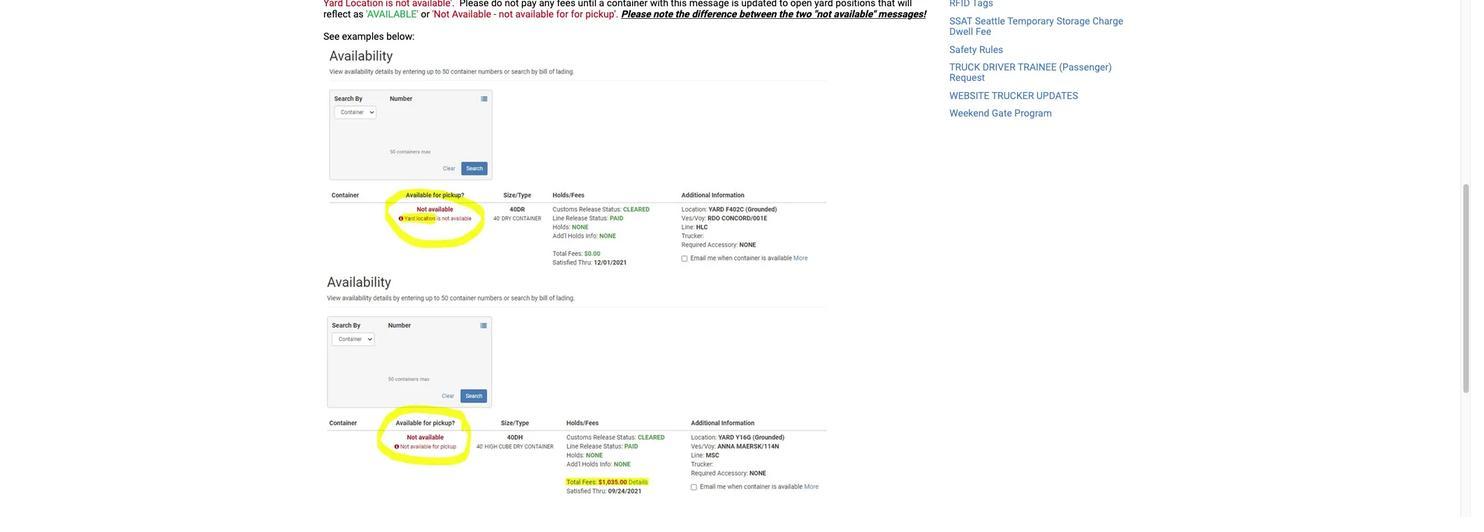 Task type: describe. For each thing, give the bounding box(es) containing it.
dwell
[[950, 26, 974, 37]]

trainee
[[1018, 62, 1057, 73]]

not right -
[[499, 8, 513, 20]]

weekend gate program link
[[950, 108, 1053, 119]]

is
[[732, 0, 739, 8]]

1 for from the left
[[556, 8, 569, 20]]

rules
[[980, 44, 1004, 55]]

temporary
[[1008, 15, 1055, 26]]

gate
[[992, 108, 1013, 119]]

note
[[653, 8, 673, 20]]

trucker
[[992, 90, 1035, 101]]

website trucker updates link
[[950, 90, 1079, 101]]

driver
[[983, 62, 1016, 73]]

.  please do not pay any fees until a container with this message is updated to open yard positions that will reflect as
[[324, 0, 913, 20]]

to
[[780, 0, 788, 8]]

between
[[739, 8, 777, 20]]

website
[[950, 90, 990, 101]]

ssat
[[950, 15, 973, 26]]

yard
[[815, 0, 834, 8]]

that
[[879, 0, 896, 8]]

container
[[607, 0, 648, 8]]

2 the from the left
[[779, 8, 793, 20]]

any
[[539, 0, 555, 8]]

a
[[599, 0, 605, 8]]

updates
[[1037, 90, 1079, 101]]

below:
[[387, 31, 415, 42]]

positions
[[836, 0, 876, 8]]

not inside .  please do not pay any fees until a container with this message is updated to open yard positions that will reflect as
[[505, 0, 519, 8]]

-
[[494, 8, 497, 20]]

storage
[[1057, 15, 1091, 26]]

reflect
[[324, 8, 351, 20]]

ssat seattle temporary storage charge dwell fee safety rules truck driver trainee (passenger) request website trucker updates weekend gate program
[[950, 15, 1124, 119]]

will
[[898, 0, 913, 8]]

request
[[950, 72, 986, 83]]



Task type: vqa. For each thing, say whether or not it's contained in the screenshot.
Company
no



Task type: locate. For each thing, give the bounding box(es) containing it.
as
[[353, 8, 364, 20]]

0 horizontal spatial for
[[556, 8, 569, 20]]

two
[[796, 8, 812, 20]]

pickup'.
[[586, 8, 619, 20]]

'available'
[[366, 8, 419, 20]]

available
[[516, 8, 554, 20]]

program
[[1015, 108, 1053, 119]]

'available' or 'not available - not available for for pickup'. please note the difference between the two "not available" messages!
[[366, 8, 926, 20]]

please left note
[[621, 8, 651, 20]]

updated
[[742, 0, 777, 8]]

for left pickup'. on the left
[[571, 8, 583, 20]]

this
[[671, 0, 687, 8]]

weekend
[[950, 108, 990, 119]]

safety
[[950, 44, 977, 55]]

message
[[690, 0, 729, 8]]

please inside .  please do not pay any fees until a container with this message is updated to open yard positions that will reflect as
[[460, 0, 489, 8]]

ssat seattle temporary storage charge dwell fee link
[[950, 15, 1124, 37]]

see
[[324, 31, 340, 42]]

not
[[505, 0, 519, 8], [499, 8, 513, 20]]

1 horizontal spatial the
[[779, 8, 793, 20]]

1 horizontal spatial please
[[621, 8, 651, 20]]

truck
[[950, 62, 981, 73]]

for right any
[[556, 8, 569, 20]]

messages!
[[879, 8, 926, 20]]

truck driver trainee (passenger) request link
[[950, 62, 1113, 83]]

see examples below:
[[324, 31, 415, 42]]

the
[[676, 8, 690, 20], [779, 8, 793, 20]]

or
[[421, 8, 430, 20]]

seattle
[[975, 15, 1006, 26]]

fees
[[557, 0, 576, 8]]

please
[[460, 0, 489, 8], [621, 8, 651, 20]]

not right do
[[505, 0, 519, 8]]

open
[[791, 0, 813, 8]]

the left two
[[779, 8, 793, 20]]

difference
[[692, 8, 737, 20]]

do
[[491, 0, 503, 8]]

safety rules link
[[950, 44, 1004, 55]]

"not
[[814, 8, 832, 20]]

fee
[[976, 26, 992, 37]]

2 for from the left
[[571, 8, 583, 20]]

available"
[[834, 8, 876, 20]]

charge
[[1093, 15, 1124, 26]]

'not
[[432, 8, 450, 20]]

(passenger)
[[1060, 62, 1113, 73]]

the right note
[[676, 8, 690, 20]]

please left do
[[460, 0, 489, 8]]

for
[[556, 8, 569, 20], [571, 8, 583, 20]]

available
[[452, 8, 492, 20]]

1 horizontal spatial for
[[571, 8, 583, 20]]

0 horizontal spatial please
[[460, 0, 489, 8]]

until
[[578, 0, 597, 8]]

0 horizontal spatial the
[[676, 8, 690, 20]]

1 the from the left
[[676, 8, 690, 20]]

with
[[650, 0, 669, 8]]

examples
[[342, 31, 384, 42]]

pay
[[522, 0, 537, 8]]



